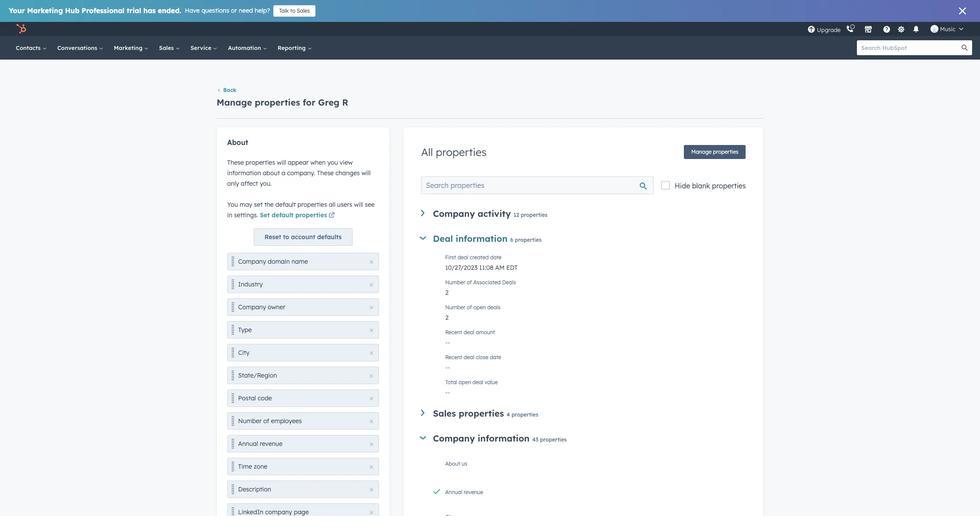 Task type: locate. For each thing, give the bounding box(es) containing it.
marketing inside marketing link
[[114, 44, 144, 51]]

hub
[[65, 6, 79, 15]]

manage down back
[[217, 97, 252, 108]]

close image for description
[[370, 488, 374, 492]]

2 vertical spatial caret image
[[420, 437, 426, 440]]

trial
[[127, 6, 141, 15]]

1 horizontal spatial annual revenue
[[445, 489, 483, 496]]

activity
[[478, 208, 511, 219]]

1 vertical spatial open
[[459, 379, 471, 386]]

0 vertical spatial to
[[290, 7, 296, 14]]

help?
[[255, 7, 270, 14]]

close image for state/region
[[370, 374, 374, 378]]

close image
[[959, 7, 966, 14], [370, 261, 374, 264], [370, 283, 374, 287], [370, 374, 374, 378], [370, 397, 374, 401], [370, 420, 374, 424], [370, 443, 374, 446], [370, 466, 374, 469], [370, 488, 374, 492], [370, 511, 374, 515]]

annual down about us
[[445, 489, 462, 496]]

about
[[263, 169, 280, 177]]

0 horizontal spatial sales
[[159, 44, 176, 51]]

0 horizontal spatial these
[[227, 159, 244, 167]]

0 vertical spatial close image
[[370, 306, 374, 310]]

these down you at the top left of the page
[[317, 169, 334, 177]]

company up deal
[[433, 208, 475, 219]]

caret image for sales properties
[[421, 410, 425, 416]]

Recent deal amount text field
[[445, 335, 746, 349]]

properties
[[255, 97, 300, 108], [436, 146, 487, 159], [713, 149, 739, 155], [246, 159, 275, 167], [712, 182, 746, 190], [298, 201, 327, 209], [295, 211, 327, 219], [521, 212, 548, 218], [515, 237, 542, 243], [459, 408, 504, 419], [512, 412, 539, 418], [540, 437, 567, 443]]

date
[[490, 254, 502, 261], [490, 354, 501, 361]]

number down first
[[445, 279, 466, 286]]

help button
[[880, 22, 895, 36]]

defaults
[[317, 233, 342, 241]]

0 vertical spatial date
[[490, 254, 502, 261]]

date right the created on the left of page
[[490, 254, 502, 261]]

talk to sales button
[[274, 5, 316, 17]]

information down the 4
[[478, 433, 530, 444]]

company up about us
[[433, 433, 475, 444]]

2 vertical spatial will
[[354, 201, 363, 209]]

about up only
[[227, 138, 248, 147]]

2 close image from the top
[[370, 329, 374, 332]]

type
[[238, 326, 252, 334]]

0 horizontal spatial about
[[227, 138, 248, 147]]

annual revenue down 'us'
[[445, 489, 483, 496]]

revenue down 'us'
[[464, 489, 483, 496]]

0 horizontal spatial manage
[[217, 97, 252, 108]]

notifications button
[[909, 22, 924, 36]]

blank
[[692, 182, 710, 190]]

2 vertical spatial information
[[478, 433, 530, 444]]

1 vertical spatial sales
[[159, 44, 176, 51]]

1 recent from the top
[[445, 329, 462, 336]]

to right the reset
[[283, 233, 289, 241]]

company.
[[287, 169, 315, 177]]

properties up about
[[246, 159, 275, 167]]

1 horizontal spatial these
[[317, 169, 334, 177]]

deal for created
[[458, 254, 468, 261]]

0 horizontal spatial to
[[283, 233, 289, 241]]

will right changes
[[362, 169, 371, 177]]

0 vertical spatial will
[[277, 159, 286, 167]]

calling icon button
[[843, 23, 858, 35]]

manage properties for greg r
[[217, 97, 348, 108]]

of left deals
[[467, 304, 472, 311]]

company up "industry"
[[238, 258, 266, 266]]

1 vertical spatial manage
[[692, 149, 712, 155]]

to
[[290, 7, 296, 14], [283, 233, 289, 241]]

0 vertical spatial of
[[467, 279, 472, 286]]

to for sales
[[290, 7, 296, 14]]

information up the created on the left of page
[[456, 233, 508, 244]]

will inside you may set the default properties all users will see in settings.
[[354, 201, 363, 209]]

open
[[474, 304, 486, 311], [459, 379, 471, 386]]

First deal created date text field
[[445, 260, 746, 274]]

1 horizontal spatial open
[[474, 304, 486, 311]]

have
[[185, 7, 200, 14]]

number for number of associated deals
[[445, 279, 466, 286]]

back link
[[217, 87, 236, 94]]

sales right talk
[[297, 7, 310, 14]]

date right close
[[490, 354, 501, 361]]

properties inside the company information 43 properties
[[540, 437, 567, 443]]

0 vertical spatial recent
[[445, 329, 462, 336]]

these
[[227, 159, 244, 167], [317, 169, 334, 177]]

2 vertical spatial sales
[[433, 408, 456, 419]]

will
[[277, 159, 286, 167], [362, 169, 371, 177], [354, 201, 363, 209]]

marketing link
[[109, 36, 154, 60]]

us
[[462, 461, 467, 467]]

Recent deal close date text field
[[445, 360, 746, 374]]

0 vertical spatial sales
[[297, 7, 310, 14]]

0 vertical spatial number
[[445, 279, 466, 286]]

contacts
[[16, 44, 42, 51]]

1 horizontal spatial sales
[[297, 7, 310, 14]]

number down the postal in the left of the page
[[238, 417, 262, 425]]

marketing
[[27, 6, 63, 15], [114, 44, 144, 51]]

1 vertical spatial number
[[445, 304, 466, 311]]

close image for city
[[370, 352, 374, 355]]

total open deal value
[[445, 379, 498, 386]]

1 vertical spatial these
[[317, 169, 334, 177]]

your
[[9, 6, 25, 15]]

the
[[265, 201, 274, 209]]

professional
[[82, 6, 125, 15]]

greg
[[318, 97, 340, 108]]

properties right 43
[[540, 437, 567, 443]]

marketing left hub
[[27, 6, 63, 15]]

0 horizontal spatial annual
[[238, 440, 258, 448]]

open right total at the left of page
[[459, 379, 471, 386]]

to right talk
[[290, 7, 296, 14]]

company
[[433, 208, 475, 219], [238, 258, 266, 266], [238, 303, 266, 311], [433, 433, 475, 444]]

code
[[258, 395, 272, 403]]

0 vertical spatial these
[[227, 159, 244, 167]]

1 horizontal spatial to
[[290, 7, 296, 14]]

default inside you may set the default properties all users will see in settings.
[[276, 201, 296, 209]]

3 close image from the top
[[370, 352, 374, 355]]

0 vertical spatial manage
[[217, 97, 252, 108]]

conversations
[[57, 44, 99, 51]]

recent
[[445, 329, 462, 336], [445, 354, 462, 361]]

properties right the 4
[[512, 412, 539, 418]]

2 vertical spatial number
[[238, 417, 262, 425]]

marketing down trial
[[114, 44, 144, 51]]

menu
[[807, 22, 970, 36]]

of left the associated
[[467, 279, 472, 286]]

manage for manage properties
[[692, 149, 712, 155]]

0 vertical spatial revenue
[[260, 440, 283, 448]]

properties right all
[[436, 146, 487, 159]]

annual revenue
[[238, 440, 283, 448], [445, 489, 483, 496]]

about
[[227, 138, 248, 147], [445, 461, 460, 467]]

first
[[445, 254, 456, 261]]

0 horizontal spatial marketing
[[27, 6, 63, 15]]

1 vertical spatial information
[[456, 233, 508, 244]]

1 horizontal spatial marketing
[[114, 44, 144, 51]]

automation link
[[223, 36, 273, 60]]

43
[[533, 437, 539, 443]]

1 link opens in a new window image from the top
[[329, 211, 335, 221]]

deal
[[458, 254, 468, 261], [464, 329, 475, 336], [464, 354, 475, 361], [473, 379, 483, 386]]

1 horizontal spatial about
[[445, 461, 460, 467]]

1 vertical spatial about
[[445, 461, 460, 467]]

6
[[511, 237, 513, 243]]

reset
[[265, 233, 281, 241]]

0 vertical spatial information
[[227, 169, 261, 177]]

properties right blank
[[712, 182, 746, 190]]

annual revenue up "zone"
[[238, 440, 283, 448]]

0 vertical spatial default
[[276, 201, 296, 209]]

sales inside button
[[297, 7, 310, 14]]

deal left close
[[464, 354, 475, 361]]

a
[[282, 169, 286, 177]]

name
[[292, 258, 308, 266]]

reset to account defaults button
[[254, 229, 353, 246]]

annual up time
[[238, 440, 258, 448]]

0 vertical spatial about
[[227, 138, 248, 147]]

1 vertical spatial close image
[[370, 329, 374, 332]]

sales left service
[[159, 44, 176, 51]]

all
[[421, 146, 433, 159]]

notifications image
[[912, 26, 920, 34]]

1 vertical spatial caret image
[[421, 410, 425, 416]]

2 horizontal spatial sales
[[433, 408, 456, 419]]

only
[[227, 180, 239, 188]]

will up a
[[277, 159, 286, 167]]

open left deals
[[474, 304, 486, 311]]

you.
[[260, 180, 272, 188]]

date for recent deal close date
[[490, 354, 501, 361]]

deal left amount
[[464, 329, 475, 336]]

close image for number of employees
[[370, 420, 374, 424]]

0 horizontal spatial revenue
[[260, 440, 283, 448]]

deals
[[487, 304, 501, 311]]

amount
[[476, 329, 495, 336]]

company for activity
[[433, 208, 475, 219]]

number
[[445, 279, 466, 286], [445, 304, 466, 311], [238, 417, 262, 425]]

Total open deal value text field
[[445, 385, 746, 399]]

revenue
[[260, 440, 283, 448], [464, 489, 483, 496]]

2 vertical spatial of
[[263, 417, 269, 425]]

0 vertical spatial caret image
[[421, 210, 425, 217]]

zone
[[254, 463, 267, 471]]

service
[[191, 44, 213, 51]]

properties right the 12
[[521, 212, 548, 218]]

music
[[941, 25, 956, 32]]

to inside reset to account defaults 'button'
[[283, 233, 289, 241]]

close image for industry
[[370, 283, 374, 287]]

0 horizontal spatial annual revenue
[[238, 440, 283, 448]]

set default properties
[[260, 211, 327, 219]]

conversations link
[[52, 36, 109, 60]]

1 vertical spatial annual
[[445, 489, 462, 496]]

default
[[276, 201, 296, 209], [272, 211, 294, 219]]

Number of open deals text field
[[445, 310, 746, 324]]

company down "industry"
[[238, 303, 266, 311]]

1 horizontal spatial manage
[[692, 149, 712, 155]]

caret image for company activity
[[421, 210, 425, 217]]

these up only
[[227, 159, 244, 167]]

default down the
[[272, 211, 294, 219]]

close image
[[370, 306, 374, 310], [370, 329, 374, 332], [370, 352, 374, 355]]

you may set the default properties all users will see in settings.
[[227, 201, 375, 219]]

will left see
[[354, 201, 363, 209]]

recent down the number of open deals
[[445, 329, 462, 336]]

hubspot image
[[16, 24, 26, 34]]

Search properties search field
[[421, 177, 654, 194]]

calling icon image
[[846, 25, 854, 33]]

settings image
[[898, 26, 906, 34]]

recent for recent deal amount
[[445, 329, 462, 336]]

properties inside you may set the default properties all users will see in settings.
[[298, 201, 327, 209]]

0 vertical spatial open
[[474, 304, 486, 311]]

upgrade image
[[808, 26, 816, 34]]

2 date from the top
[[490, 354, 501, 361]]

2 recent from the top
[[445, 354, 462, 361]]

close image for time zone
[[370, 466, 374, 469]]

1 close image from the top
[[370, 306, 374, 310]]

all
[[329, 201, 336, 209]]

caret image
[[421, 210, 425, 217], [421, 410, 425, 416], [420, 437, 426, 440]]

see
[[365, 201, 375, 209]]

recent deal close date
[[445, 354, 501, 361]]

1 date from the top
[[490, 254, 502, 261]]

1 vertical spatial of
[[467, 304, 472, 311]]

affect
[[241, 180, 258, 188]]

recent up total at the left of page
[[445, 354, 462, 361]]

recent for recent deal close date
[[445, 354, 462, 361]]

properties up set default properties link
[[298, 201, 327, 209]]

company activity 12 properties
[[433, 208, 548, 219]]

properties right 6
[[515, 237, 542, 243]]

revenue down number of employees
[[260, 440, 283, 448]]

sales down total at the left of page
[[433, 408, 456, 419]]

service link
[[185, 36, 223, 60]]

manage for manage properties for greg r
[[217, 97, 252, 108]]

Annual revenue text field
[[445, 488, 746, 502]]

link opens in a new window image
[[329, 211, 335, 221], [329, 213, 335, 219]]

1 vertical spatial date
[[490, 354, 501, 361]]

0 vertical spatial marketing
[[27, 6, 63, 15]]

2 vertical spatial close image
[[370, 352, 374, 355]]

automation
[[228, 44, 263, 51]]

1 vertical spatial annual revenue
[[445, 489, 483, 496]]

manage properties link
[[684, 145, 746, 159]]

properties inside company activity 12 properties
[[521, 212, 548, 218]]

2 link opens in a new window image from the top
[[329, 213, 335, 219]]

changes
[[336, 169, 360, 177]]

deal right first
[[458, 254, 468, 261]]

Number of Associated Deals text field
[[445, 285, 746, 299]]

about left 'us'
[[445, 461, 460, 467]]

time zone
[[238, 463, 267, 471]]

of left employees on the left bottom of the page
[[263, 417, 269, 425]]

1 vertical spatial to
[[283, 233, 289, 241]]

properties up account
[[295, 211, 327, 219]]

properties left for
[[255, 97, 300, 108]]

1 vertical spatial revenue
[[464, 489, 483, 496]]

settings link
[[896, 24, 907, 34]]

information up affect
[[227, 169, 261, 177]]

caret image for company information
[[420, 437, 426, 440]]

1 vertical spatial marketing
[[114, 44, 144, 51]]

description
[[238, 486, 271, 494]]

City text field
[[445, 513, 746, 516]]

1 vertical spatial recent
[[445, 354, 462, 361]]

number up recent deal amount
[[445, 304, 466, 311]]

date for first deal created date
[[490, 254, 502, 261]]

default up set default properties
[[276, 201, 296, 209]]

manage up blank
[[692, 149, 712, 155]]

to inside talk to sales button
[[290, 7, 296, 14]]



Task type: vqa. For each thing, say whether or not it's contained in the screenshot.
record.
no



Task type: describe. For each thing, give the bounding box(es) containing it.
0 vertical spatial annual
[[238, 440, 258, 448]]

appear
[[288, 159, 309, 167]]

deal for close
[[464, 354, 475, 361]]

hubspot link
[[11, 24, 33, 34]]

properties inside the sales properties 4 properties
[[512, 412, 539, 418]]

number for number of open deals
[[445, 304, 466, 311]]

close image for type
[[370, 329, 374, 332]]

employees
[[271, 417, 302, 425]]

deals
[[502, 279, 516, 286]]

set
[[254, 201, 263, 209]]

1 horizontal spatial annual
[[445, 489, 462, 496]]

sales link
[[154, 36, 185, 60]]

created
[[470, 254, 489, 261]]

about us
[[445, 461, 467, 467]]

manage properties
[[692, 149, 739, 155]]

company for owner
[[238, 303, 266, 311]]

hide
[[675, 182, 690, 190]]

state/region
[[238, 372, 277, 380]]

r
[[342, 97, 348, 108]]

close image for company domain name
[[370, 261, 374, 264]]

deal left the value
[[473, 379, 483, 386]]

view
[[340, 159, 353, 167]]

in
[[227, 211, 232, 219]]

1 horizontal spatial revenue
[[464, 489, 483, 496]]

number of employees
[[238, 417, 302, 425]]

information for company
[[478, 433, 530, 444]]

total
[[445, 379, 457, 386]]

company for domain
[[238, 258, 266, 266]]

domain
[[268, 258, 290, 266]]

information for deal
[[456, 233, 508, 244]]

0 horizontal spatial open
[[459, 379, 471, 386]]

you
[[227, 201, 238, 209]]

users
[[337, 201, 352, 209]]

you
[[328, 159, 338, 167]]

deal
[[433, 233, 453, 244]]

music button
[[926, 22, 969, 36]]

talk
[[279, 7, 289, 14]]

1 vertical spatial default
[[272, 211, 294, 219]]

may
[[240, 201, 252, 209]]

close image for annual revenue
[[370, 443, 374, 446]]

time
[[238, 463, 252, 471]]

set default properties link
[[260, 211, 336, 221]]

search image
[[962, 45, 968, 51]]

properties inside these properties will appear when you view information about a company. these changes will only affect you.
[[246, 159, 275, 167]]

search button
[[958, 40, 973, 55]]

0 vertical spatial annual revenue
[[238, 440, 283, 448]]

city
[[238, 349, 250, 357]]

industry
[[238, 281, 263, 289]]

about for about us
[[445, 461, 460, 467]]

about for about
[[227, 138, 248, 147]]

your marketing hub professional trial has ended. have questions or need help?
[[9, 6, 270, 15]]

information inside these properties will appear when you view information about a company. these changes will only affect you.
[[227, 169, 261, 177]]

of for associated
[[467, 279, 472, 286]]

4
[[507, 412, 510, 418]]

these properties will appear when you view information about a company. these changes will only affect you.
[[227, 159, 371, 188]]

properties up hide blank properties
[[713, 149, 739, 155]]

when
[[311, 159, 326, 167]]

associated
[[474, 279, 501, 286]]

close image for company owner
[[370, 306, 374, 310]]

close
[[476, 354, 489, 361]]

sales for sales
[[159, 44, 176, 51]]

or
[[231, 7, 237, 14]]

number for number of employees
[[238, 417, 262, 425]]

questions
[[202, 7, 229, 14]]

12
[[514, 212, 519, 218]]

deal information 6 properties
[[433, 233, 542, 244]]

About us text field
[[445, 459, 746, 477]]

number of open deals
[[445, 304, 501, 311]]

postal
[[238, 395, 256, 403]]

caret image
[[420, 237, 426, 240]]

all properties
[[421, 146, 487, 159]]

link opens in a new window image inside set default properties link
[[329, 213, 335, 219]]

marketplaces button
[[859, 22, 878, 36]]

for
[[303, 97, 316, 108]]

company domain name
[[238, 258, 308, 266]]

sales for sales properties 4 properties
[[433, 408, 456, 419]]

reporting
[[278, 44, 307, 51]]

of for open
[[467, 304, 472, 311]]

deal for amount
[[464, 329, 475, 336]]

hide blank properties
[[675, 182, 746, 190]]

account
[[291, 233, 315, 241]]

reporting link
[[273, 36, 317, 60]]

sales properties 4 properties
[[433, 408, 539, 419]]

company for information
[[433, 433, 475, 444]]

first deal created date
[[445, 254, 502, 261]]

to for account
[[283, 233, 289, 241]]

reset to account defaults
[[265, 233, 342, 241]]

properties left the 4
[[459, 408, 504, 419]]

of for employees
[[263, 417, 269, 425]]

company owner
[[238, 303, 286, 311]]

value
[[485, 379, 498, 386]]

close image for postal code
[[370, 397, 374, 401]]

marketplaces image
[[865, 26, 873, 34]]

set
[[260, 211, 270, 219]]

has
[[143, 6, 156, 15]]

back
[[223, 87, 236, 94]]

company information 43 properties
[[433, 433, 567, 444]]

talk to sales
[[279, 7, 310, 14]]

greg robinson image
[[931, 25, 939, 33]]

contacts link
[[11, 36, 52, 60]]

Search HubSpot search field
[[857, 40, 965, 55]]

help image
[[883, 26, 891, 34]]

postal code
[[238, 395, 272, 403]]

properties inside the deal information 6 properties
[[515, 237, 542, 243]]

number of associated deals
[[445, 279, 516, 286]]

1 vertical spatial will
[[362, 169, 371, 177]]

menu containing music
[[807, 22, 970, 36]]



